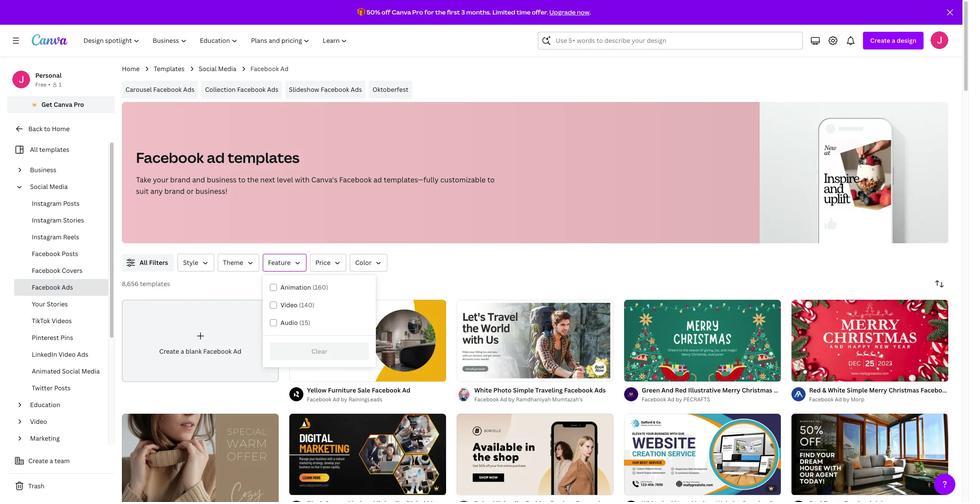 Task type: describe. For each thing, give the bounding box(es) containing it.
a for design
[[892, 36, 896, 45]]

a for blank
[[181, 347, 184, 356]]

red inside green and red illustrative merry christmas facebook ad facebook ad by pecrafts
[[675, 386, 687, 394]]

facebook ad
[[251, 65, 289, 73]]

white photo simple traveling facebook ads image
[[457, 300, 614, 382]]

white photo simple traveling facebook ads link
[[475, 386, 606, 395]]

white inside red & white simple merry christmas facebook ad facebook ad by morp
[[828, 386, 846, 394]]

facebook posts link
[[14, 246, 108, 262]]

level
[[277, 175, 293, 185]]

ads for collection facebook ads
[[267, 85, 278, 94]]

0 vertical spatial social
[[199, 65, 217, 73]]

1 horizontal spatial social media
[[199, 65, 236, 73]]

templates—fully
[[384, 175, 439, 185]]

create for create a blank facebook ad
[[159, 347, 179, 356]]

facebook ads
[[32, 283, 73, 292]]

video (140)
[[281, 301, 315, 309]]

twitter posts
[[32, 384, 71, 392]]

all for all filters
[[140, 258, 148, 267]]

slideshow facebook ads link
[[285, 81, 366, 99]]

video for video (140)
[[281, 301, 298, 309]]

tiktok videos link
[[14, 313, 108, 330]]

photo
[[494, 386, 512, 394]]

reels
[[63, 233, 79, 241]]

get
[[41, 100, 52, 109]]

limited
[[493, 8, 515, 16]]

green and red illustrative merry christmas facebook ad link
[[642, 386, 812, 395]]

media for bottom 'social media' "link"
[[50, 182, 68, 191]]

simple inside red & white simple merry christmas facebook ad facebook ad by morp
[[847, 386, 868, 394]]

your
[[32, 300, 45, 308]]

audio
[[281, 319, 298, 327]]

sale
[[358, 386, 370, 394]]

and
[[662, 386, 674, 394]]

8,656 templates
[[122, 280, 170, 288]]

personal
[[35, 71, 62, 80]]

price button
[[310, 254, 347, 272]]

next
[[260, 175, 275, 185]]

Search search field
[[556, 32, 798, 49]]

trash link
[[7, 478, 115, 495]]

green and red illustrative merry christmas facebook ad image
[[624, 300, 781, 382]]

simple inside white photo simple traveling facebook ads facebook ad by ramdhaniyah mumtazah's
[[513, 386, 534, 394]]

instagram for instagram posts
[[32, 199, 62, 208]]

collection facebook ads link
[[202, 81, 282, 99]]

brown modern photo special offer facebook ad image
[[122, 414, 279, 502]]

1 horizontal spatial to
[[238, 175, 246, 185]]

ad inside green and red illustrative merry christmas facebook ad facebook ad by pecrafts
[[804, 386, 812, 394]]

furniture
[[328, 386, 356, 394]]

animation (160)
[[281, 283, 328, 292]]

the for next
[[247, 175, 259, 185]]

🎁
[[357, 8, 365, 16]]

by inside green and red illustrative merry christmas facebook ad facebook ad by pecrafts
[[676, 396, 682, 403]]

posts for facebook posts
[[62, 250, 78, 258]]

trash
[[28, 482, 44, 490]]

1
[[59, 81, 62, 88]]

business
[[207, 175, 237, 185]]

0 vertical spatial social media link
[[199, 64, 236, 74]]

instagram posts link
[[14, 195, 108, 212]]

rainingleads
[[349, 396, 383, 403]]

oktoberfest link
[[369, 81, 412, 99]]

take your brand and business to the next level with canva's facebook ad templates—fully customizable to suit any brand or business!
[[136, 175, 495, 196]]

video link
[[27, 414, 103, 430]]

business link
[[27, 162, 103, 178]]

and
[[192, 175, 205, 185]]

create a blank facebook ad element
[[122, 300, 279, 382]]

real estate facebook ad image
[[792, 414, 949, 496]]

2 horizontal spatial to
[[488, 175, 495, 185]]

facebook ad by rainingleads link
[[307, 395, 410, 404]]

posts for instagram posts
[[63, 199, 80, 208]]

with
[[295, 175, 310, 185]]

by inside red & white simple merry christmas facebook ad facebook ad by morp
[[843, 396, 850, 403]]

animated social media
[[32, 367, 100, 376]]

pins
[[61, 334, 73, 342]]

customizable
[[440, 175, 486, 185]]

all for all templates
[[30, 145, 38, 154]]

(160)
[[313, 283, 328, 292]]

facebook inside facebook covers "link"
[[32, 266, 60, 275]]

create a blank facebook ad link
[[122, 300, 279, 382]]

templates for all templates
[[39, 145, 69, 154]]

marketing
[[30, 434, 60, 443]]

off
[[382, 8, 391, 16]]

marketing link
[[27, 430, 103, 447]]

create for create a team
[[28, 457, 48, 465]]

upgrade now button
[[549, 8, 590, 16]]

all templates
[[30, 145, 69, 154]]

black orange modern minimalist digital marketing facebook ad image
[[289, 414, 446, 496]]

&
[[823, 386, 827, 394]]

media for topmost 'social media' "link"
[[218, 65, 236, 73]]

style
[[183, 258, 198, 267]]

back to home link
[[7, 120, 115, 138]]

your stories
[[32, 300, 68, 308]]

•
[[48, 81, 50, 88]]

merry for simple
[[869, 386, 887, 394]]

upgrade
[[549, 8, 576, 16]]

white inside white photo simple traveling facebook ads facebook ad by ramdhaniyah mumtazah's
[[475, 386, 492, 394]]

ramdhaniyah
[[516, 396, 551, 403]]

carousel
[[125, 85, 152, 94]]

team
[[55, 457, 70, 465]]

tiktok videos
[[32, 317, 72, 325]]

merry for illustrative
[[722, 386, 741, 394]]

create a design button
[[863, 32, 924, 49]]

carousel facebook ads link
[[122, 81, 198, 99]]

facebook ad templates
[[136, 148, 300, 167]]

price
[[315, 258, 331, 267]]

mumtazah's
[[552, 396, 583, 403]]

ads for linkedin video ads
[[77, 350, 88, 359]]

yellow furniture sale facebook ad link
[[307, 386, 410, 395]]

clear
[[311, 347, 327, 356]]

top level navigation element
[[78, 32, 355, 49]]

a for team
[[50, 457, 53, 465]]



Task type: locate. For each thing, give the bounding box(es) containing it.
to right back
[[44, 125, 50, 133]]

brand up or at top
[[170, 175, 191, 185]]

1 vertical spatial media
[[50, 182, 68, 191]]

2 red from the left
[[809, 386, 821, 394]]

create a blank facebook ad
[[159, 347, 241, 356]]

0 vertical spatial video
[[281, 301, 298, 309]]

all templates link
[[12, 141, 103, 158]]

create inside the "create a team" button
[[28, 457, 48, 465]]

create left design
[[871, 36, 891, 45]]

1 horizontal spatial canva
[[392, 8, 411, 16]]

pinterest pins link
[[14, 330, 108, 346]]

1 vertical spatial social
[[30, 182, 48, 191]]

posts down animated social media link
[[54, 384, 71, 392]]

1 merry from the left
[[722, 386, 741, 394]]

style button
[[178, 254, 214, 272]]

2 horizontal spatial social
[[199, 65, 217, 73]]

covers
[[62, 266, 83, 275]]

0 vertical spatial ad
[[207, 148, 225, 167]]

0 vertical spatial the
[[435, 8, 446, 16]]

social up collection
[[199, 65, 217, 73]]

education link
[[27, 397, 103, 414]]

white right &
[[828, 386, 846, 394]]

offer.
[[532, 8, 548, 16]]

business!
[[196, 186, 227, 196]]

all
[[30, 145, 38, 154], [140, 258, 148, 267]]

0 vertical spatial media
[[218, 65, 236, 73]]

simple up the ramdhaniyah
[[513, 386, 534, 394]]

8,656
[[122, 280, 139, 288]]

0 vertical spatial instagram
[[32, 199, 62, 208]]

2 vertical spatial social
[[62, 367, 80, 376]]

2 vertical spatial video
[[30, 418, 47, 426]]

0 vertical spatial all
[[30, 145, 38, 154]]

.
[[590, 8, 591, 16]]

all down back
[[30, 145, 38, 154]]

green
[[642, 386, 660, 394]]

a inside button
[[50, 457, 53, 465]]

canva right 'off' in the top of the page
[[392, 8, 411, 16]]

1 horizontal spatial simple
[[847, 386, 868, 394]]

instagram for instagram stories
[[32, 216, 62, 224]]

1 horizontal spatial all
[[140, 258, 148, 267]]

0 horizontal spatial canva
[[54, 100, 72, 109]]

christmas
[[742, 386, 773, 394], [889, 386, 919, 394]]

1 vertical spatial instagram
[[32, 216, 62, 224]]

0 horizontal spatial white
[[475, 386, 492, 394]]

the inside the take your brand and business to the next level with canva's facebook ad templates—fully customizable to suit any brand or business!
[[247, 175, 259, 185]]

facebook inside carousel facebook ads link
[[153, 85, 182, 94]]

the right for
[[435, 8, 446, 16]]

2 instagram from the top
[[32, 216, 62, 224]]

media down linkedin video ads link
[[82, 367, 100, 376]]

0 horizontal spatial home
[[52, 125, 70, 133]]

the
[[435, 8, 446, 16], [247, 175, 259, 185]]

2 horizontal spatial video
[[281, 301, 298, 309]]

education
[[30, 401, 60, 409]]

oktoberfest
[[373, 85, 409, 94]]

ad left &
[[804, 386, 812, 394]]

2 by from the left
[[508, 396, 515, 403]]

2 horizontal spatial create
[[871, 36, 891, 45]]

video for video
[[30, 418, 47, 426]]

create for create a design
[[871, 36, 891, 45]]

carousel facebook ads
[[125, 85, 194, 94]]

white
[[475, 386, 492, 394], [828, 386, 846, 394]]

free
[[35, 81, 47, 88]]

a left design
[[892, 36, 896, 45]]

yellow furniture sale facebook ad image
[[289, 300, 446, 382]]

1 vertical spatial canva
[[54, 100, 72, 109]]

slideshow
[[289, 85, 319, 94]]

free •
[[35, 81, 50, 88]]

instagram for instagram reels
[[32, 233, 62, 241]]

back
[[28, 125, 43, 133]]

1 horizontal spatial social media link
[[199, 64, 236, 74]]

the for first
[[435, 8, 446, 16]]

2 horizontal spatial ad
[[804, 386, 812, 394]]

all filters
[[140, 258, 168, 267]]

social media down business
[[30, 182, 68, 191]]

ad left "templates—fully"
[[374, 175, 382, 185]]

animation
[[281, 283, 311, 292]]

clear button
[[270, 343, 369, 361]]

pro up "back to home" link
[[74, 100, 84, 109]]

templates down back to home
[[39, 145, 69, 154]]

to right business
[[238, 175, 246, 185]]

instagram
[[32, 199, 62, 208], [32, 216, 62, 224], [32, 233, 62, 241]]

0 horizontal spatial video
[[30, 418, 47, 426]]

by inside yellow furniture sale facebook ad facebook ad by rainingleads
[[341, 396, 347, 403]]

color
[[355, 258, 372, 267]]

social media link
[[199, 64, 236, 74], [27, 178, 103, 195]]

1 instagram from the top
[[32, 199, 62, 208]]

0 horizontal spatial merry
[[722, 386, 741, 394]]

suit
[[136, 186, 149, 196]]

facebook inside collection facebook ads link
[[237, 85, 266, 94]]

instagram up the instagram stories
[[32, 199, 62, 208]]

feature button
[[263, 254, 307, 272]]

facebook inside the take your brand and business to the next level with canva's facebook ad templates—fully customizable to suit any brand or business!
[[339, 175, 372, 185]]

0 horizontal spatial ad
[[207, 148, 225, 167]]

or
[[186, 186, 194, 196]]

create
[[871, 36, 891, 45], [159, 347, 179, 356], [28, 457, 48, 465]]

instagram up instagram reels
[[32, 216, 62, 224]]

2 vertical spatial ad
[[804, 386, 812, 394]]

ads for slideshow facebook ads
[[351, 85, 362, 94]]

facebook inside facebook posts link
[[32, 250, 60, 258]]

0 horizontal spatial all
[[30, 145, 38, 154]]

green and red illustrative merry christmas facebook ad facebook ad by pecrafts
[[642, 386, 812, 403]]

1 horizontal spatial a
[[181, 347, 184, 356]]

feature
[[268, 258, 291, 267]]

posts for twitter posts
[[54, 384, 71, 392]]

christmas for simple
[[889, 386, 919, 394]]

pro inside the get canva pro 'button'
[[74, 100, 84, 109]]

red inside red & white simple merry christmas facebook ad facebook ad by morp
[[809, 386, 821, 394]]

james peterson image
[[931, 31, 949, 49]]

2 vertical spatial a
[[50, 457, 53, 465]]

media up instagram posts
[[50, 182, 68, 191]]

0 horizontal spatial create
[[28, 457, 48, 465]]

facebook covers link
[[14, 262, 108, 279]]

first
[[447, 8, 460, 16]]

4 by from the left
[[843, 396, 850, 403]]

by down furniture
[[341, 396, 347, 403]]

stories up reels on the left
[[63, 216, 84, 224]]

christmas for illustrative
[[742, 386, 773, 394]]

2 vertical spatial media
[[82, 367, 100, 376]]

canva inside 'button'
[[54, 100, 72, 109]]

home up "carousel"
[[122, 65, 140, 73]]

0 horizontal spatial to
[[44, 125, 50, 133]]

audio (15)
[[281, 319, 310, 327]]

1 horizontal spatial templates
[[140, 280, 170, 288]]

merry up facebook ad by pecrafts link
[[722, 386, 741, 394]]

pro left for
[[412, 8, 423, 16]]

0 horizontal spatial christmas
[[742, 386, 773, 394]]

1 horizontal spatial social
[[62, 367, 80, 376]]

facebook inside slideshow facebook ads link
[[321, 85, 349, 94]]

1 horizontal spatial the
[[435, 8, 446, 16]]

2 merry from the left
[[869, 386, 887, 394]]

social media link up instagram posts
[[27, 178, 103, 195]]

0 horizontal spatial red
[[675, 386, 687, 394]]

the left next
[[247, 175, 259, 185]]

illustrative
[[688, 386, 721, 394]]

2 horizontal spatial media
[[218, 65, 236, 73]]

2 vertical spatial create
[[28, 457, 48, 465]]

videos
[[52, 317, 72, 325]]

2 vertical spatial instagram
[[32, 233, 62, 241]]

1 horizontal spatial merry
[[869, 386, 887, 394]]

white and navy modern website creation service facebook ad image
[[624, 414, 781, 496]]

create left blank
[[159, 347, 179, 356]]

instagram reels
[[32, 233, 79, 241]]

1 horizontal spatial christmas
[[889, 386, 919, 394]]

0 horizontal spatial media
[[50, 182, 68, 191]]

ads inside white photo simple traveling facebook ads facebook ad by ramdhaniyah mumtazah's
[[595, 386, 606, 394]]

social down business
[[30, 182, 48, 191]]

red & white simple merry christmas facebook ad image
[[792, 300, 949, 382]]

2 white from the left
[[828, 386, 846, 394]]

2 horizontal spatial templates
[[228, 148, 300, 167]]

1 vertical spatial create
[[159, 347, 179, 356]]

canva right get
[[54, 100, 72, 109]]

0 horizontal spatial the
[[247, 175, 259, 185]]

get canva pro button
[[7, 96, 115, 113]]

beige minimalist fashion product promotion facebook ad image
[[457, 414, 614, 496]]

red left &
[[809, 386, 821, 394]]

3 by from the left
[[676, 396, 682, 403]]

ad inside white photo simple traveling facebook ads facebook ad by ramdhaniyah mumtazah's
[[500, 396, 507, 403]]

get canva pro
[[41, 100, 84, 109]]

2 horizontal spatial a
[[892, 36, 896, 45]]

create inside create a design dropdown button
[[871, 36, 891, 45]]

brand left or at top
[[164, 186, 185, 196]]

0 vertical spatial a
[[892, 36, 896, 45]]

1 horizontal spatial video
[[59, 350, 76, 359]]

1 vertical spatial brand
[[164, 186, 185, 196]]

social media
[[199, 65, 236, 73], [30, 182, 68, 191]]

your stories link
[[14, 296, 108, 313]]

0 vertical spatial brand
[[170, 175, 191, 185]]

merry inside red & white simple merry christmas facebook ad facebook ad by morp
[[869, 386, 887, 394]]

None search field
[[538, 32, 803, 49]]

red right "and"
[[675, 386, 687, 394]]

collection
[[205, 85, 236, 94]]

video up marketing
[[30, 418, 47, 426]]

a left team
[[50, 457, 53, 465]]

media
[[218, 65, 236, 73], [50, 182, 68, 191], [82, 367, 100, 376]]

theme
[[223, 258, 243, 267]]

0 horizontal spatial templates
[[39, 145, 69, 154]]

red
[[675, 386, 687, 394], [809, 386, 821, 394]]

blank
[[186, 347, 202, 356]]

stories for your stories
[[47, 300, 68, 308]]

1 vertical spatial a
[[181, 347, 184, 356]]

1 vertical spatial the
[[247, 175, 259, 185]]

ad up business
[[207, 148, 225, 167]]

by down the photo
[[508, 396, 515, 403]]

media up collection
[[218, 65, 236, 73]]

templates down all filters
[[140, 280, 170, 288]]

3 instagram from the top
[[32, 233, 62, 241]]

(15)
[[299, 319, 310, 327]]

by inside white photo simple traveling facebook ads facebook ad by ramdhaniyah mumtazah's
[[508, 396, 515, 403]]

stories for instagram stories
[[63, 216, 84, 224]]

simple up 'morp'
[[847, 386, 868, 394]]

ad inside the take your brand and business to the next level with canva's facebook ad templates—fully customizable to suit any brand or business!
[[374, 175, 382, 185]]

(140)
[[299, 301, 315, 309]]

merry up the facebook ad by morp link
[[869, 386, 887, 394]]

templates up next
[[228, 148, 300, 167]]

red & white simple merry christmas facebook ad link
[[809, 386, 959, 395]]

color button
[[350, 254, 388, 272]]

all inside button
[[140, 258, 148, 267]]

by left pecrafts
[[676, 396, 682, 403]]

0 horizontal spatial pro
[[74, 100, 84, 109]]

social inside animated social media link
[[62, 367, 80, 376]]

social media up collection
[[199, 65, 236, 73]]

yellow furniture sale facebook ad facebook ad by rainingleads
[[307, 386, 410, 403]]

1 vertical spatial social media
[[30, 182, 68, 191]]

0 horizontal spatial social
[[30, 182, 48, 191]]

instagram posts
[[32, 199, 80, 208]]

to right customizable
[[488, 175, 495, 185]]

video down pins
[[59, 350, 76, 359]]

stories
[[63, 216, 84, 224], [47, 300, 68, 308]]

posts down reels on the left
[[62, 250, 78, 258]]

social down linkedin video ads link
[[62, 367, 80, 376]]

1 vertical spatial social media link
[[27, 178, 103, 195]]

home
[[122, 65, 140, 73], [52, 125, 70, 133]]

0 vertical spatial posts
[[63, 199, 80, 208]]

ads for carousel facebook ads
[[183, 85, 194, 94]]

1 simple from the left
[[513, 386, 534, 394]]

1 horizontal spatial media
[[82, 367, 100, 376]]

instagram inside "link"
[[32, 233, 62, 241]]

instagram stories link
[[14, 212, 108, 229]]

for
[[425, 8, 434, 16]]

back to home
[[28, 125, 70, 133]]

filters
[[149, 258, 168, 267]]

create down marketing
[[28, 457, 48, 465]]

christmas inside red & white simple merry christmas facebook ad facebook ad by morp
[[889, 386, 919, 394]]

stories up videos
[[47, 300, 68, 308]]

0 vertical spatial create
[[871, 36, 891, 45]]

home link
[[122, 64, 140, 74]]

1 horizontal spatial white
[[828, 386, 846, 394]]

create a design
[[871, 36, 917, 45]]

1 vertical spatial home
[[52, 125, 70, 133]]

templates
[[39, 145, 69, 154], [228, 148, 300, 167], [140, 280, 170, 288]]

a left blank
[[181, 347, 184, 356]]

1 horizontal spatial create
[[159, 347, 179, 356]]

all left filters at the bottom left
[[140, 258, 148, 267]]

Sort by button
[[931, 275, 949, 293]]

1 vertical spatial posts
[[62, 250, 78, 258]]

ad inside green and red illustrative merry christmas facebook ad facebook ad by pecrafts
[[668, 396, 675, 403]]

tiktok
[[32, 317, 50, 325]]

create inside create a blank facebook ad element
[[159, 347, 179, 356]]

1 by from the left
[[341, 396, 347, 403]]

facebook inside create a blank facebook ad element
[[203, 347, 232, 356]]

canva
[[392, 8, 411, 16], [54, 100, 72, 109]]

christmas inside green and red illustrative merry christmas facebook ad facebook ad by pecrafts
[[742, 386, 773, 394]]

ad
[[207, 148, 225, 167], [374, 175, 382, 185], [804, 386, 812, 394]]

now
[[577, 8, 590, 16]]

instagram stories
[[32, 216, 84, 224]]

1 horizontal spatial ad
[[374, 175, 382, 185]]

your
[[153, 175, 169, 185]]

1 vertical spatial all
[[140, 258, 148, 267]]

1 white from the left
[[475, 386, 492, 394]]

1 vertical spatial video
[[59, 350, 76, 359]]

1 vertical spatial stories
[[47, 300, 68, 308]]

video
[[281, 301, 298, 309], [59, 350, 76, 359], [30, 418, 47, 426]]

2 vertical spatial posts
[[54, 384, 71, 392]]

a inside dropdown button
[[892, 36, 896, 45]]

by left 'morp'
[[843, 396, 850, 403]]

0 vertical spatial pro
[[412, 8, 423, 16]]

templates for 8,656 templates
[[140, 280, 170, 288]]

2 simple from the left
[[847, 386, 868, 394]]

facebook ad templates image
[[760, 102, 949, 243], [820, 140, 892, 213]]

home up all templates link on the left top of page
[[52, 125, 70, 133]]

0 horizontal spatial social media
[[30, 182, 68, 191]]

facebook ad by pecrafts link
[[642, 395, 781, 404]]

instagram up facebook posts
[[32, 233, 62, 241]]

white left the photo
[[475, 386, 492, 394]]

linkedin video ads
[[32, 350, 88, 359]]

business
[[30, 166, 56, 174]]

pinterest pins
[[32, 334, 73, 342]]

0 vertical spatial social media
[[199, 65, 236, 73]]

0 horizontal spatial simple
[[513, 386, 534, 394]]

templates link
[[154, 64, 185, 74]]

pro
[[412, 8, 423, 16], [74, 100, 84, 109]]

1 horizontal spatial pro
[[412, 8, 423, 16]]

merry inside green and red illustrative merry christmas facebook ad facebook ad by pecrafts
[[722, 386, 741, 394]]

1 horizontal spatial home
[[122, 65, 140, 73]]

1 horizontal spatial red
[[809, 386, 821, 394]]

1 red from the left
[[675, 386, 687, 394]]

0 horizontal spatial a
[[50, 457, 53, 465]]

0 vertical spatial home
[[122, 65, 140, 73]]

0 horizontal spatial social media link
[[27, 178, 103, 195]]

video up "audio"
[[281, 301, 298, 309]]

take
[[136, 175, 151, 185]]

1 christmas from the left
[[742, 386, 773, 394]]

0 vertical spatial canva
[[392, 8, 411, 16]]

theme button
[[218, 254, 259, 272]]

red & white simple merry christmas facebook ad facebook ad by morp
[[809, 386, 959, 403]]

2 christmas from the left
[[889, 386, 919, 394]]

posts up instagram stories link
[[63, 199, 80, 208]]

0 vertical spatial stories
[[63, 216, 84, 224]]

1 vertical spatial ad
[[374, 175, 382, 185]]

1 vertical spatial pro
[[74, 100, 84, 109]]

social media link up collection
[[199, 64, 236, 74]]



Task type: vqa. For each thing, say whether or not it's contained in the screenshot.
the Create within Create a design DROPDOWN BUTTON
no



